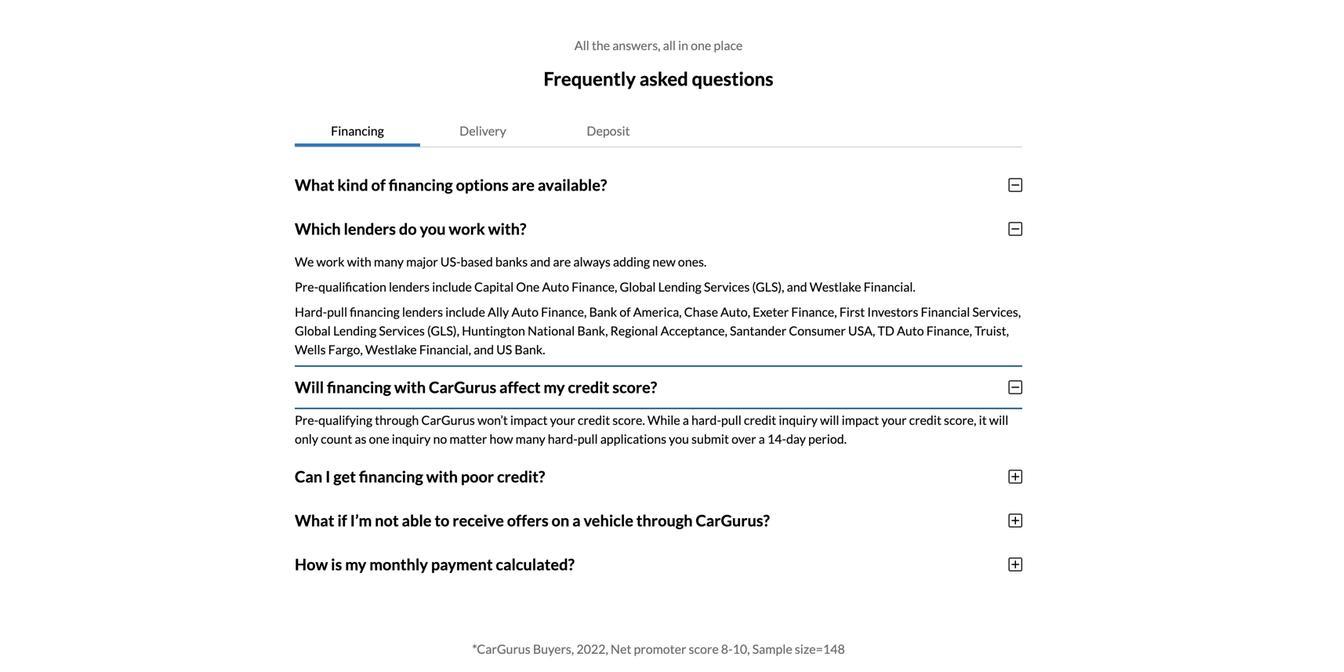 Task type: locate. For each thing, give the bounding box(es) containing it.
cargurus inside pre-qualifying through cargurus won't impact your credit score. while a hard-pull credit inquiry will impact your credit score, it will only count as one inquiry no matter how many hard-pull applications you submit over a 14-day period.
[[421, 412, 475, 428]]

global inside hard-pull financing lenders include ally auto finance, bank of america, chase auto, exeter finance, first investors financial services, global lending services (gls), huntington national bank, regional acceptance, santander consumer usa, td auto finance, truist, wells fargo, westlake financial, and us bank.
[[295, 323, 331, 338]]

1 vertical spatial with
[[394, 378, 426, 397]]

global down hard-
[[295, 323, 331, 338]]

my right is
[[345, 555, 366, 574]]

ally
[[488, 304, 509, 319]]

0 vertical spatial and
[[530, 254, 551, 269]]

0 vertical spatial pull
[[327, 304, 347, 319]]

credit left score,
[[909, 412, 942, 428]]

1 vertical spatial lending
[[333, 323, 377, 338]]

will up period.
[[820, 412, 840, 428]]

auto right the one
[[542, 279, 569, 294]]

0 vertical spatial my
[[544, 378, 565, 397]]

my inside how is my monthly payment calculated? dropdown button
[[345, 555, 366, 574]]

1 vertical spatial and
[[787, 279, 807, 294]]

0 vertical spatial global
[[620, 279, 656, 294]]

cargurus inside dropdown button
[[429, 378, 497, 397]]

not
[[375, 511, 399, 530]]

0 horizontal spatial work
[[316, 254, 345, 269]]

with left poor
[[426, 467, 458, 486]]

plus square image inside how is my monthly payment calculated? dropdown button
[[1009, 557, 1023, 572]]

0 horizontal spatial global
[[295, 323, 331, 338]]

1 vertical spatial include
[[446, 304, 485, 319]]

financing inside what kind of financing options are available? dropdown button
[[389, 175, 453, 194]]

of up regional
[[620, 304, 631, 319]]

1 vertical spatial through
[[637, 511, 693, 530]]

your
[[550, 412, 575, 428], [882, 412, 907, 428]]

0 horizontal spatial and
[[474, 342, 494, 357]]

0 horizontal spatial many
[[374, 254, 404, 269]]

(gls),
[[752, 279, 785, 294], [427, 323, 460, 338]]

your left score,
[[882, 412, 907, 428]]

0 vertical spatial plus square image
[[1009, 469, 1023, 484]]

1 horizontal spatial lending
[[658, 279, 702, 294]]

2 plus square image from the top
[[1009, 513, 1023, 528]]

the
[[592, 38, 610, 53]]

lending up fargo,
[[333, 323, 377, 338]]

westlake up the first
[[810, 279, 861, 294]]

auto,
[[721, 304, 751, 319]]

1 impact from the left
[[510, 412, 548, 428]]

services
[[704, 279, 750, 294], [379, 323, 425, 338]]

3 plus square image from the top
[[1009, 557, 1023, 572]]

while
[[648, 412, 680, 428]]

plus square image inside what if i'm not able to receive offers on a vehicle through cargurus? dropdown button
[[1009, 513, 1023, 528]]

0 horizontal spatial a
[[573, 511, 581, 530]]

include down us-
[[432, 279, 472, 294]]

0 vertical spatial many
[[374, 254, 404, 269]]

are right the options
[[512, 175, 535, 194]]

1 pre- from the top
[[295, 279, 319, 294]]

1 vertical spatial one
[[369, 431, 390, 446]]

can i get financing with poor credit?
[[295, 467, 545, 486]]

vehicle
[[584, 511, 634, 530]]

0 horizontal spatial through
[[375, 412, 419, 428]]

0 horizontal spatial pull
[[327, 304, 347, 319]]

which lenders do you work with? button
[[295, 207, 1023, 251]]

1 vertical spatial work
[[316, 254, 345, 269]]

a right on
[[573, 511, 581, 530]]

0 vertical spatial you
[[420, 219, 446, 238]]

hard- right how
[[548, 431, 578, 446]]

impact up period.
[[842, 412, 879, 428]]

minus square image down truist,
[[1009, 379, 1023, 395]]

0 vertical spatial pre-
[[295, 279, 319, 294]]

0 vertical spatial with
[[347, 254, 372, 269]]

you inside dropdown button
[[420, 219, 446, 238]]

minus square image for will financing with cargurus affect my credit score?
[[1009, 379, 1023, 395]]

2 horizontal spatial pull
[[721, 412, 742, 428]]

cargurus up the no
[[421, 412, 475, 428]]

1 horizontal spatial many
[[516, 431, 546, 446]]

pre- down we
[[295, 279, 319, 294]]

1 horizontal spatial impact
[[842, 412, 879, 428]]

hard-
[[692, 412, 721, 428], [548, 431, 578, 446]]

financing down qualification
[[350, 304, 400, 319]]

work inside dropdown button
[[449, 219, 485, 238]]

with up qualification
[[347, 254, 372, 269]]

hard- up submit
[[692, 412, 721, 428]]

which lenders do you work with?
[[295, 219, 527, 238]]

1 minus square image from the top
[[1009, 177, 1023, 193]]

0 horizontal spatial westlake
[[365, 342, 417, 357]]

0 vertical spatial of
[[371, 175, 386, 194]]

1 vertical spatial plus square image
[[1009, 513, 1023, 528]]

frequently
[[544, 67, 636, 90]]

one right in on the top right of page
[[691, 38, 712, 53]]

inquiry up day
[[779, 412, 818, 428]]

include left ally
[[446, 304, 485, 319]]

buyers,
[[533, 641, 574, 657]]

with down financial,
[[394, 378, 426, 397]]

tab list
[[295, 115, 1023, 147]]

1 horizontal spatial your
[[882, 412, 907, 428]]

minus square image
[[1009, 221, 1023, 237]]

and up exeter
[[787, 279, 807, 294]]

1 vertical spatial pull
[[721, 412, 742, 428]]

1 vertical spatial hard-
[[548, 431, 578, 446]]

auto right the td
[[897, 323, 924, 338]]

how is my monthly payment calculated?
[[295, 555, 575, 574]]

plus square image
[[1009, 469, 1023, 484], [1009, 513, 1023, 528], [1009, 557, 1023, 572]]

payment
[[431, 555, 493, 574]]

include
[[432, 279, 472, 294], [446, 304, 485, 319]]

bank.
[[515, 342, 545, 357]]

financing inside hard-pull financing lenders include ally auto finance, bank of america, chase auto, exeter finance, first investors financial services, global lending services (gls), huntington national bank, regional acceptance, santander consumer usa, td auto finance, truist, wells fargo, westlake financial, and us bank.
[[350, 304, 400, 319]]

through inside pre-qualifying through cargurus won't impact your credit score. while a hard-pull credit inquiry will impact your credit score, it will only count as one inquiry no matter how many hard-pull applications you submit over a 14-day period.
[[375, 412, 419, 428]]

1 horizontal spatial will
[[990, 412, 1009, 428]]

minus square image
[[1009, 177, 1023, 193], [1009, 379, 1023, 395]]

pull up over
[[721, 412, 742, 428]]

1 horizontal spatial my
[[544, 378, 565, 397]]

what if i'm not able to receive offers on a vehicle through cargurus?
[[295, 511, 770, 530]]

plus square image for what if i'm not able to receive offers on a vehicle through cargurus?
[[1009, 513, 1023, 528]]

0 horizontal spatial of
[[371, 175, 386, 194]]

2 vertical spatial and
[[474, 342, 494, 357]]

1 plus square image from the top
[[1009, 469, 1023, 484]]

frequently asked questions
[[544, 67, 774, 90]]

delivery tab
[[420, 115, 546, 146]]

0 horizontal spatial one
[[369, 431, 390, 446]]

1 horizontal spatial of
[[620, 304, 631, 319]]

able
[[402, 511, 432, 530]]

auto for one
[[542, 279, 569, 294]]

1 horizontal spatial you
[[669, 431, 689, 446]]

of right kind
[[371, 175, 386, 194]]

impact up how
[[510, 412, 548, 428]]

banks
[[496, 254, 528, 269]]

0 vertical spatial services
[[704, 279, 750, 294]]

and
[[530, 254, 551, 269], [787, 279, 807, 294], [474, 342, 494, 357]]

0 vertical spatial minus square image
[[1009, 177, 1023, 193]]

(gls), up financial,
[[427, 323, 460, 338]]

pull left applications
[[578, 431, 598, 446]]

pull
[[327, 304, 347, 319], [721, 412, 742, 428], [578, 431, 598, 446]]

many right how
[[516, 431, 546, 446]]

1 horizontal spatial one
[[691, 38, 712, 53]]

your left score.
[[550, 412, 575, 428]]

finance, up national
[[541, 304, 587, 319]]

services up financial,
[[379, 323, 425, 338]]

0 vertical spatial westlake
[[810, 279, 861, 294]]

1 vertical spatial global
[[295, 323, 331, 338]]

fargo,
[[328, 342, 363, 357]]

2 vertical spatial lenders
[[402, 304, 443, 319]]

0 horizontal spatial my
[[345, 555, 366, 574]]

0 horizontal spatial you
[[420, 219, 446, 238]]

minus square image inside will financing with cargurus affect my credit score? dropdown button
[[1009, 379, 1023, 395]]

credit left "score?"
[[568, 378, 610, 397]]

0 vertical spatial auto
[[542, 279, 569, 294]]

a
[[683, 412, 689, 428], [759, 431, 765, 446], [573, 511, 581, 530]]

will
[[820, 412, 840, 428], [990, 412, 1009, 428]]

are inside what kind of financing options are available? dropdown button
[[512, 175, 535, 194]]

can i get financing with poor credit? button
[[295, 455, 1023, 499]]

10,
[[733, 641, 750, 657]]

as
[[355, 431, 367, 446]]

you
[[420, 219, 446, 238], [669, 431, 689, 446]]

1 vertical spatial (gls),
[[427, 323, 460, 338]]

score,
[[944, 412, 977, 428]]

plus square image for how is my monthly payment calculated?
[[1009, 557, 1023, 572]]

what left if
[[295, 511, 334, 530]]

2 what from the top
[[295, 511, 334, 530]]

deposit
[[587, 123, 630, 138]]

lenders left do
[[344, 219, 396, 238]]

auto
[[542, 279, 569, 294], [512, 304, 539, 319], [897, 323, 924, 338]]

kind
[[337, 175, 368, 194]]

0 vertical spatial what
[[295, 175, 334, 194]]

of
[[371, 175, 386, 194], [620, 304, 631, 319]]

2 pre- from the top
[[295, 412, 319, 428]]

will
[[295, 378, 324, 397]]

can
[[295, 467, 323, 486]]

lenders up financial,
[[402, 304, 443, 319]]

1 horizontal spatial auto
[[542, 279, 569, 294]]

count
[[321, 431, 352, 446]]

0 vertical spatial (gls),
[[752, 279, 785, 294]]

capital
[[474, 279, 514, 294]]

credit left score.
[[578, 412, 610, 428]]

lenders inside hard-pull financing lenders include ally auto finance, bank of america, chase auto, exeter finance, first investors financial services, global lending services (gls), huntington national bank, regional acceptance, santander consumer usa, td auto finance, truist, wells fargo, westlake financial, and us bank.
[[402, 304, 443, 319]]

1 horizontal spatial services
[[704, 279, 750, 294]]

global down the adding
[[620, 279, 656, 294]]

you down the 'while'
[[669, 431, 689, 446]]

0 horizontal spatial are
[[512, 175, 535, 194]]

1 vertical spatial westlake
[[365, 342, 417, 357]]

my right affect
[[544, 378, 565, 397]]

1 vertical spatial inquiry
[[392, 431, 431, 446]]

1 vertical spatial auto
[[512, 304, 539, 319]]

2 horizontal spatial and
[[787, 279, 807, 294]]

0 vertical spatial work
[[449, 219, 485, 238]]

one right as
[[369, 431, 390, 446]]

always
[[574, 254, 611, 269]]

what left kind
[[295, 175, 334, 194]]

1 vertical spatial of
[[620, 304, 631, 319]]

major
[[406, 254, 438, 269]]

and inside hard-pull financing lenders include ally auto finance, bank of america, chase auto, exeter finance, first investors financial services, global lending services (gls), huntington national bank, regional acceptance, santander consumer usa, td auto finance, truist, wells fargo, westlake financial, and us bank.
[[474, 342, 494, 357]]

which
[[295, 219, 341, 238]]

inquiry left the no
[[392, 431, 431, 446]]

a left 14-
[[759, 431, 765, 446]]

you right do
[[420, 219, 446, 238]]

financing up not
[[359, 467, 423, 486]]

monthly
[[370, 555, 428, 574]]

cargurus down financial,
[[429, 378, 497, 397]]

1 vertical spatial many
[[516, 431, 546, 446]]

many left major at the top
[[374, 254, 404, 269]]

impact
[[510, 412, 548, 428], [842, 412, 879, 428]]

1 horizontal spatial are
[[553, 254, 571, 269]]

0 vertical spatial cargurus
[[429, 378, 497, 397]]

1 vertical spatial are
[[553, 254, 571, 269]]

what if i'm not able to receive offers on a vehicle through cargurus? button
[[295, 499, 1023, 543]]

1 vertical spatial you
[[669, 431, 689, 446]]

0 horizontal spatial impact
[[510, 412, 548, 428]]

bank
[[589, 304, 617, 319]]

bank,
[[577, 323, 608, 338]]

services up auto,
[[704, 279, 750, 294]]

financing
[[389, 175, 453, 194], [350, 304, 400, 319], [327, 378, 391, 397], [359, 467, 423, 486]]

financing up which lenders do you work with?
[[389, 175, 453, 194]]

we
[[295, 254, 314, 269]]

asked
[[640, 67, 688, 90]]

auto down the one
[[512, 304, 539, 319]]

0 vertical spatial are
[[512, 175, 535, 194]]

2 vertical spatial a
[[573, 511, 581, 530]]

lending down ones. at right
[[658, 279, 702, 294]]

consumer
[[789, 323, 846, 338]]

answers,
[[613, 38, 661, 53]]

1 vertical spatial minus square image
[[1009, 379, 1023, 395]]

finance, down the financial
[[927, 323, 972, 338]]

1 vertical spatial my
[[345, 555, 366, 574]]

lenders down major at the top
[[389, 279, 430, 294]]

1 vertical spatial cargurus
[[421, 412, 475, 428]]

1 vertical spatial pre-
[[295, 412, 319, 428]]

(gls), inside hard-pull financing lenders include ally auto finance, bank of america, chase auto, exeter finance, first investors financial services, global lending services (gls), huntington national bank, regional acceptance, santander consumer usa, td auto finance, truist, wells fargo, westlake financial, and us bank.
[[427, 323, 460, 338]]

will right 'it'
[[990, 412, 1009, 428]]

0 horizontal spatial auto
[[512, 304, 539, 319]]

what
[[295, 175, 334, 194], [295, 511, 334, 530]]

pull inside hard-pull financing lenders include ally auto finance, bank of america, chase auto, exeter finance, first investors financial services, global lending services (gls), huntington national bank, regional acceptance, santander consumer usa, td auto finance, truist, wells fargo, westlake financial, and us bank.
[[327, 304, 347, 319]]

2 horizontal spatial auto
[[897, 323, 924, 338]]

0 horizontal spatial (gls),
[[427, 323, 460, 338]]

plus square image inside can i get financing with poor credit? dropdown button
[[1009, 469, 1023, 484]]

(gls), up exeter
[[752, 279, 785, 294]]

0 horizontal spatial inquiry
[[392, 431, 431, 446]]

national
[[528, 323, 575, 338]]

through down can i get financing with poor credit? dropdown button on the bottom of the page
[[637, 511, 693, 530]]

many
[[374, 254, 404, 269], [516, 431, 546, 446]]

santander
[[730, 323, 787, 338]]

1 vertical spatial what
[[295, 511, 334, 530]]

westlake right fargo,
[[365, 342, 417, 357]]

pre- inside pre-qualifying through cargurus won't impact your credit score. while a hard-pull credit inquiry will impact your credit score, it will only count as one inquiry no matter how many hard-pull applications you submit over a 14-day period.
[[295, 412, 319, 428]]

0 vertical spatial a
[[683, 412, 689, 428]]

available?
[[538, 175, 607, 194]]

of inside hard-pull financing lenders include ally auto finance, bank of america, chase auto, exeter finance, first investors financial services, global lending services (gls), huntington national bank, regional acceptance, santander consumer usa, td auto finance, truist, wells fargo, westlake financial, and us bank.
[[620, 304, 631, 319]]

pull down qualification
[[327, 304, 347, 319]]

what for what if i'm not able to receive offers on a vehicle through cargurus?
[[295, 511, 334, 530]]

many inside pre-qualifying through cargurus won't impact your credit score. while a hard-pull credit inquiry will impact your credit score, it will only count as one inquiry no matter how many hard-pull applications you submit over a 14-day period.
[[516, 431, 546, 446]]

work up based
[[449, 219, 485, 238]]

2 vertical spatial plus square image
[[1009, 557, 1023, 572]]

financing up qualifying
[[327, 378, 391, 397]]

1 horizontal spatial and
[[530, 254, 551, 269]]

and left us
[[474, 342, 494, 357]]

0 vertical spatial lenders
[[344, 219, 396, 238]]

work right we
[[316, 254, 345, 269]]

1 vertical spatial services
[[379, 323, 425, 338]]

minus square image up minus square icon
[[1009, 177, 1023, 193]]

0 horizontal spatial will
[[820, 412, 840, 428]]

pre- up only on the left bottom of the page
[[295, 412, 319, 428]]

1 horizontal spatial work
[[449, 219, 485, 238]]

matter
[[450, 431, 487, 446]]

financing inside can i get financing with poor credit? dropdown button
[[359, 467, 423, 486]]

2 vertical spatial pull
[[578, 431, 598, 446]]

are left always
[[553, 254, 571, 269]]

through right qualifying
[[375, 412, 419, 428]]

minus square image inside what kind of financing options are available? dropdown button
[[1009, 177, 1023, 193]]

westlake
[[810, 279, 861, 294], [365, 342, 417, 357]]

and up the one
[[530, 254, 551, 269]]

0 vertical spatial one
[[691, 38, 712, 53]]

a right the 'while'
[[683, 412, 689, 428]]

2 minus square image from the top
[[1009, 379, 1023, 395]]

1 what from the top
[[295, 175, 334, 194]]



Task type: vqa. For each thing, say whether or not it's contained in the screenshot.
'Chase'
yes



Task type: describe. For each thing, give the bounding box(es) containing it.
finance, up consumer
[[792, 304, 837, 319]]

day
[[787, 431, 806, 446]]

period.
[[809, 431, 847, 446]]

i
[[326, 467, 330, 486]]

*cargurus buyers, 2022, net promoter score 8-10, sample size=148
[[472, 641, 845, 657]]

score.
[[613, 412, 645, 428]]

hard-pull financing lenders include ally auto finance, bank of america, chase auto, exeter finance, first investors financial services, global lending services (gls), huntington national bank, regional acceptance, santander consumer usa, td auto finance, truist, wells fargo, westlake financial, and us bank.
[[295, 304, 1021, 357]]

2 vertical spatial with
[[426, 467, 458, 486]]

0 horizontal spatial hard-
[[548, 431, 578, 446]]

1 your from the left
[[550, 412, 575, 428]]

2 vertical spatial auto
[[897, 323, 924, 338]]

won't
[[478, 412, 508, 428]]

offers
[[507, 511, 549, 530]]

1 will from the left
[[820, 412, 840, 428]]

14-
[[768, 431, 787, 446]]

usa,
[[848, 323, 875, 338]]

first
[[840, 304, 865, 319]]

deposit tab
[[546, 115, 671, 146]]

plus square image for can i get financing with poor credit?
[[1009, 469, 1023, 484]]

2022,
[[577, 641, 608, 657]]

applications
[[600, 431, 667, 446]]

will financing with cargurus affect my credit score? button
[[295, 365, 1023, 409]]

credit inside dropdown button
[[568, 378, 610, 397]]

financial
[[921, 304, 970, 319]]

it
[[979, 412, 987, 428]]

pre- for qualification
[[295, 279, 319, 294]]

delivery
[[460, 123, 506, 138]]

net
[[611, 641, 632, 657]]

0 vertical spatial lending
[[658, 279, 702, 294]]

westlake inside hard-pull financing lenders include ally auto finance, bank of america, chase auto, exeter finance, first investors financial services, global lending services (gls), huntington national bank, regional acceptance, santander consumer usa, td auto finance, truist, wells fargo, westlake financial, and us bank.
[[365, 342, 417, 357]]

score?
[[613, 378, 657, 397]]

qualifying
[[319, 412, 373, 428]]

how
[[295, 555, 328, 574]]

tab list containing financing
[[295, 115, 1023, 147]]

calculated?
[[496, 555, 575, 574]]

td
[[878, 323, 895, 338]]

exeter
[[753, 304, 789, 319]]

poor
[[461, 467, 494, 486]]

qualification
[[319, 279, 387, 294]]

one
[[516, 279, 540, 294]]

promoter
[[634, 641, 687, 657]]

ones.
[[678, 254, 707, 269]]

in
[[678, 38, 689, 53]]

only
[[295, 431, 318, 446]]

0 vertical spatial inquiry
[[779, 412, 818, 428]]

how is my monthly payment calculated? button
[[295, 543, 1023, 586]]

if
[[337, 511, 347, 530]]

financing inside will financing with cargurus affect my credit score? dropdown button
[[327, 378, 391, 397]]

financial,
[[419, 342, 471, 357]]

acceptance,
[[661, 323, 728, 338]]

chase
[[684, 304, 718, 319]]

1 horizontal spatial hard-
[[692, 412, 721, 428]]

affect
[[500, 378, 541, 397]]

is
[[331, 555, 342, 574]]

cargurus for won't
[[421, 412, 475, 428]]

through inside dropdown button
[[637, 511, 693, 530]]

financial.
[[864, 279, 916, 294]]

1 horizontal spatial (gls),
[[752, 279, 785, 294]]

financing tab
[[295, 115, 420, 146]]

all
[[575, 38, 590, 53]]

you inside pre-qualifying through cargurus won't impact your credit score. while a hard-pull credit inquiry will impact your credit score, it will only count as one inquiry no matter how many hard-pull applications you submit over a 14-day period.
[[669, 431, 689, 446]]

we work with many major us-based banks and are always adding new ones.
[[295, 254, 707, 269]]

8-
[[721, 641, 733, 657]]

sample
[[753, 641, 793, 657]]

0 vertical spatial include
[[432, 279, 472, 294]]

minus square image for what kind of financing options are available?
[[1009, 177, 1023, 193]]

size=148
[[795, 641, 845, 657]]

new
[[653, 254, 676, 269]]

cargurus?
[[696, 511, 770, 530]]

score
[[689, 641, 719, 657]]

get
[[333, 467, 356, 486]]

all
[[663, 38, 676, 53]]

america,
[[633, 304, 682, 319]]

what for what kind of financing options are available?
[[295, 175, 334, 194]]

a inside dropdown button
[[573, 511, 581, 530]]

questions
[[692, 67, 774, 90]]

pre- for qualifying
[[295, 412, 319, 428]]

will financing with cargurus affect my credit score?
[[295, 378, 657, 397]]

all the answers, all in one place
[[575, 38, 743, 53]]

1 horizontal spatial pull
[[578, 431, 598, 446]]

what kind of financing options are available?
[[295, 175, 607, 194]]

2 horizontal spatial a
[[759, 431, 765, 446]]

1 vertical spatial lenders
[[389, 279, 430, 294]]

over
[[732, 431, 756, 446]]

services inside hard-pull financing lenders include ally auto finance, bank of america, chase auto, exeter finance, first investors financial services, global lending services (gls), huntington national bank, regional acceptance, santander consumer usa, td auto finance, truist, wells fargo, westlake financial, and us bank.
[[379, 323, 425, 338]]

of inside dropdown button
[[371, 175, 386, 194]]

to
[[435, 511, 450, 530]]

credit up over
[[744, 412, 777, 428]]

1 horizontal spatial global
[[620, 279, 656, 294]]

pre-qualification lenders include capital one auto finance, global lending services (gls), and westlake financial.
[[295, 279, 916, 294]]

receive
[[453, 511, 504, 530]]

one inside pre-qualifying through cargurus won't impact your credit score. while a hard-pull credit inquiry will impact your credit score, it will only count as one inquiry no matter how many hard-pull applications you submit over a 14-day period.
[[369, 431, 390, 446]]

credit?
[[497, 467, 545, 486]]

based
[[461, 254, 493, 269]]

2 will from the left
[[990, 412, 1009, 428]]

hard-
[[295, 304, 327, 319]]

my inside will financing with cargurus affect my credit score? dropdown button
[[544, 378, 565, 397]]

on
[[552, 511, 570, 530]]

pre-qualifying through cargurus won't impact your credit score. while a hard-pull credit inquiry will impact your credit score, it will only count as one inquiry no matter how many hard-pull applications you submit over a 14-day period.
[[295, 412, 1009, 446]]

1 horizontal spatial a
[[683, 412, 689, 428]]

lenders inside dropdown button
[[344, 219, 396, 238]]

2 impact from the left
[[842, 412, 879, 428]]

truist,
[[975, 323, 1009, 338]]

include inside hard-pull financing lenders include ally auto finance, bank of america, chase auto, exeter finance, first investors financial services, global lending services (gls), huntington national bank, regional acceptance, santander consumer usa, td auto finance, truist, wells fargo, westlake financial, and us bank.
[[446, 304, 485, 319]]

2 your from the left
[[882, 412, 907, 428]]

with?
[[488, 219, 527, 238]]

with for cargurus
[[394, 378, 426, 397]]

investors
[[868, 304, 919, 319]]

lending inside hard-pull financing lenders include ally auto finance, bank of america, chase auto, exeter finance, first investors financial services, global lending services (gls), huntington national bank, regional acceptance, santander consumer usa, td auto finance, truist, wells fargo, westlake financial, and us bank.
[[333, 323, 377, 338]]

us-
[[441, 254, 461, 269]]

place
[[714, 38, 743, 53]]

*cargurus
[[472, 641, 531, 657]]

huntington
[[462, 323, 525, 338]]

with for many
[[347, 254, 372, 269]]

how
[[490, 431, 513, 446]]

cargurus for affect
[[429, 378, 497, 397]]

regional
[[611, 323, 658, 338]]

what kind of financing options are available? button
[[295, 163, 1023, 207]]

finance, down always
[[572, 279, 618, 294]]

financing
[[331, 123, 384, 138]]

no
[[433, 431, 447, 446]]

services,
[[973, 304, 1021, 319]]

i'm
[[350, 511, 372, 530]]

auto for ally
[[512, 304, 539, 319]]

1 horizontal spatial westlake
[[810, 279, 861, 294]]



